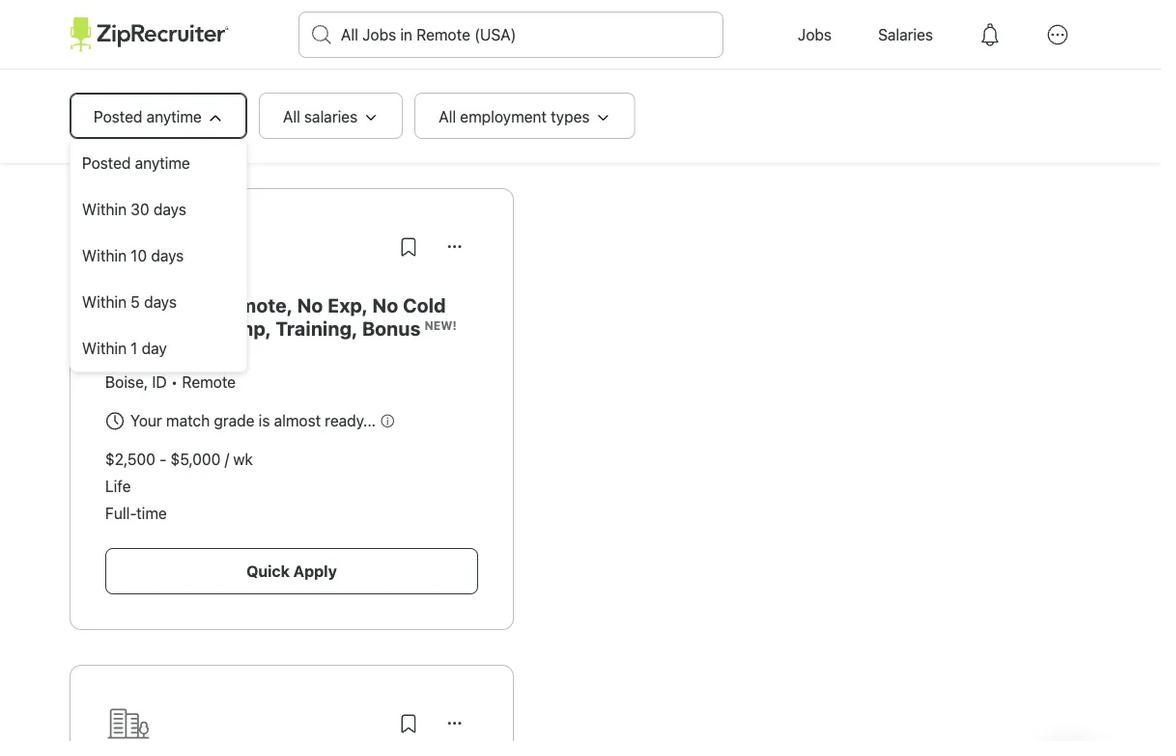 Task type: describe. For each thing, give the bounding box(es) containing it.
days for within 30 days
[[154, 200, 186, 219]]

within 1 day
[[82, 340, 167, 358]]

bonus
[[362, 317, 421, 340]]

within 30 days button
[[71, 186, 246, 233]]

employment
[[460, 108, 547, 126]]

ziprecruiter image
[[70, 17, 229, 52]]

days for within 5 days
[[144, 293, 177, 312]]

all salaries button
[[259, 93, 403, 139]]

within for within 1 day
[[82, 340, 127, 358]]

posted anytime button
[[71, 140, 246, 186]]

quick
[[246, 563, 290, 581]]

1 no from the left
[[297, 294, 323, 316]]

full-
[[105, 505, 136, 523]]

quick apply button
[[105, 549, 478, 595]]

posted for posted anytime button
[[82, 154, 131, 172]]

jobs link
[[775, 0, 855, 70]]

30
[[131, 200, 149, 219]]

wk
[[233, 451, 253, 469]]

menu image
[[1035, 13, 1080, 57]]

within 30 days
[[82, 200, 186, 219]]

(usa)
[[283, 144, 325, 163]]

notifications image
[[968, 13, 1012, 57]]

almost
[[274, 412, 321, 430]]

within for within 10 days
[[82, 247, 127, 265]]

•
[[171, 373, 178, 392]]

calls,
[[105, 317, 157, 340]]

1 vertical spatial jobs
[[131, 144, 160, 163]]

all for employment
[[439, 108, 456, 126]]

found
[[164, 144, 205, 163]]

ready...
[[325, 412, 376, 430]]

new!
[[425, 319, 457, 332]]

types
[[551, 108, 590, 126]]

$5,000
[[171, 451, 221, 469]]

jobs
[[798, 26, 832, 44]]

save job for later image
[[397, 713, 420, 736]]

posted anytime for posted anytime dropdown button
[[94, 108, 202, 126]]

all for salaries
[[283, 108, 300, 126]]

posted anytime button
[[70, 93, 247, 139]]

save job for later image
[[397, 236, 420, 259]]

within 1 day button
[[71, 326, 246, 372]]

- inside $2,500 - $5,000 / wk life full-time
[[159, 451, 166, 469]]

time
[[136, 505, 167, 523]]

within 10 days
[[82, 247, 184, 265]]

id
[[152, 373, 167, 392]]

remote,
[[215, 294, 293, 316]]

1 vertical spatial remote
[[182, 373, 236, 392]]

quick apply
[[246, 563, 337, 581]]

anytime for posted anytime dropdown button
[[146, 108, 202, 126]]



Task type: vqa. For each thing, say whether or not it's contained in the screenshot.
"Manager" to the left
no



Task type: locate. For each thing, give the bounding box(es) containing it.
1 vertical spatial posted anytime
[[82, 154, 190, 172]]

within left 30
[[82, 200, 127, 219]]

0 horizontal spatial -
[[159, 451, 166, 469]]

$2,500 - $5,000 / wk life full-time
[[105, 451, 253, 523]]

1 within from the top
[[82, 200, 127, 219]]

salaries
[[878, 26, 933, 44]]

boise, id • remote
[[105, 373, 236, 392]]

days
[[154, 200, 186, 219], [151, 247, 184, 265], [144, 293, 177, 312]]

within for within 30 days
[[82, 200, 127, 219]]

-
[[201, 294, 210, 316], [159, 451, 166, 469]]

posted anytime inside posted anytime button
[[82, 154, 190, 172]]

sales
[[105, 294, 156, 316]]

sales rep - remote, no exp, no cold calls, high comp, training, bonus
[[105, 294, 446, 340]]

- inside sales rep - remote, no exp, no cold calls, high comp, training, bonus
[[201, 294, 210, 316]]

jobs
[[108, 105, 162, 137], [131, 144, 160, 163]]

1 vertical spatial anytime
[[135, 154, 190, 172]]

all for jobs
[[70, 105, 102, 137]]

anytime inside button
[[135, 154, 190, 172]]

0 vertical spatial jobs
[[108, 105, 162, 137]]

Search job title or keyword search field
[[299, 13, 722, 57]]

all jobs 563,757 jobs found in remote (usa)
[[70, 105, 325, 163]]

- left $5,000
[[159, 451, 166, 469]]

1 vertical spatial -
[[159, 451, 166, 469]]

0 vertical spatial days
[[154, 200, 186, 219]]

4 within from the top
[[82, 340, 127, 358]]

posted inside dropdown button
[[94, 108, 142, 126]]

0 vertical spatial remote
[[225, 144, 279, 163]]

all inside all jobs 563,757 jobs found in remote (usa)
[[70, 105, 102, 137]]

training,
[[276, 317, 358, 340]]

posted up 563,757
[[94, 108, 142, 126]]

2 horizontal spatial all
[[439, 108, 456, 126]]

days for within 10 days
[[151, 247, 184, 265]]

anytime up found
[[146, 108, 202, 126]]

main element
[[70, 0, 1091, 70]]

within left 5
[[82, 293, 127, 312]]

your match grade is almost ready...
[[130, 412, 376, 430]]

anytime for posted anytime button
[[135, 154, 190, 172]]

1 horizontal spatial all
[[283, 108, 300, 126]]

high
[[162, 317, 206, 340]]

days right 5
[[144, 293, 177, 312]]

within inside button
[[82, 247, 127, 265]]

remote inside all jobs 563,757 jobs found in remote (usa)
[[225, 144, 279, 163]]

cold
[[403, 294, 446, 316]]

comp,
[[210, 317, 271, 340]]

days right 10
[[151, 247, 184, 265]]

in
[[209, 144, 221, 163]]

your match grade is almost ready... button
[[103, 406, 395, 437]]

posted inside button
[[82, 154, 131, 172]]

0 horizontal spatial all
[[70, 105, 102, 137]]

0 vertical spatial anytime
[[146, 108, 202, 126]]

anytime inside dropdown button
[[146, 108, 202, 126]]

2 no from the left
[[372, 294, 398, 316]]

10
[[131, 247, 147, 265]]

exp,
[[328, 294, 368, 316]]

within
[[82, 200, 127, 219], [82, 247, 127, 265], [82, 293, 127, 312], [82, 340, 127, 358]]

within for within 5 days
[[82, 293, 127, 312]]

rep
[[161, 294, 197, 316]]

no up bonus
[[372, 294, 398, 316]]

boise, id link
[[105, 373, 167, 392]]

$2,500
[[105, 451, 155, 469]]

apply
[[293, 563, 337, 581]]

1 vertical spatial posted
[[82, 154, 131, 172]]

0 horizontal spatial no
[[297, 294, 323, 316]]

posted up within 30 days
[[82, 154, 131, 172]]

match
[[166, 412, 210, 430]]

all up "(usa)"
[[283, 108, 300, 126]]

posted anytime
[[94, 108, 202, 126], [82, 154, 190, 172]]

posted anytime for posted anytime button
[[82, 154, 190, 172]]

posted anytime up within 30 days
[[82, 154, 190, 172]]

posted anytime up posted anytime button
[[94, 108, 202, 126]]

all left employment
[[439, 108, 456, 126]]

all
[[70, 105, 102, 137], [283, 108, 300, 126], [439, 108, 456, 126]]

salaries
[[304, 108, 357, 126]]

/
[[225, 451, 229, 469]]

remote right in on the top left
[[225, 144, 279, 163]]

is
[[259, 412, 270, 430]]

1 horizontal spatial no
[[372, 294, 398, 316]]

2 within from the top
[[82, 247, 127, 265]]

sales rep - remote, no exp, no cold calls, high comp, training, bonus image
[[105, 224, 183, 270]]

- right rep
[[201, 294, 210, 316]]

no
[[297, 294, 323, 316], [372, 294, 398, 316]]

5
[[131, 293, 140, 312]]

1 horizontal spatial -
[[201, 294, 210, 316]]

days inside button
[[151, 247, 184, 265]]

anytime
[[146, 108, 202, 126], [135, 154, 190, 172]]

None button
[[432, 224, 478, 270], [432, 701, 478, 742], [432, 224, 478, 270], [432, 701, 478, 742]]

boise,
[[105, 373, 148, 392]]

day
[[142, 340, 167, 358]]

jobs up posted anytime button
[[108, 105, 162, 137]]

life
[[105, 478, 131, 496]]

within left 1
[[82, 340, 127, 358]]

0 vertical spatial -
[[201, 294, 210, 316]]

grade
[[214, 412, 255, 430]]

within 5 days
[[82, 293, 177, 312]]

posted anytime inside posted anytime dropdown button
[[94, 108, 202, 126]]

1 vertical spatial days
[[151, 247, 184, 265]]

jobs left found
[[131, 144, 160, 163]]

1
[[131, 340, 138, 358]]

all employment types
[[439, 108, 590, 126]]

563,757
[[70, 144, 127, 163]]

within inside button
[[82, 340, 127, 358]]

3 within from the top
[[82, 293, 127, 312]]

0 vertical spatial posted anytime
[[94, 108, 202, 126]]

salaries link
[[855, 0, 956, 70]]

anytime up within 30 days button
[[135, 154, 190, 172]]

all employment types button
[[414, 93, 635, 139]]

posted
[[94, 108, 142, 126], [82, 154, 131, 172]]

0 vertical spatial posted
[[94, 108, 142, 126]]

all up 563,757
[[70, 105, 102, 137]]

no up training, at the left top of page
[[297, 294, 323, 316]]

within 10 days button
[[71, 233, 246, 279]]

posted for posted anytime dropdown button
[[94, 108, 142, 126]]

all salaries
[[283, 108, 357, 126]]

your
[[130, 412, 162, 430]]

days right 30
[[154, 200, 186, 219]]

within left 10
[[82, 247, 127, 265]]

within 5 days button
[[71, 279, 246, 326]]

2 vertical spatial days
[[144, 293, 177, 312]]

remote right •
[[182, 373, 236, 392]]

remote
[[225, 144, 279, 163], [182, 373, 236, 392]]



